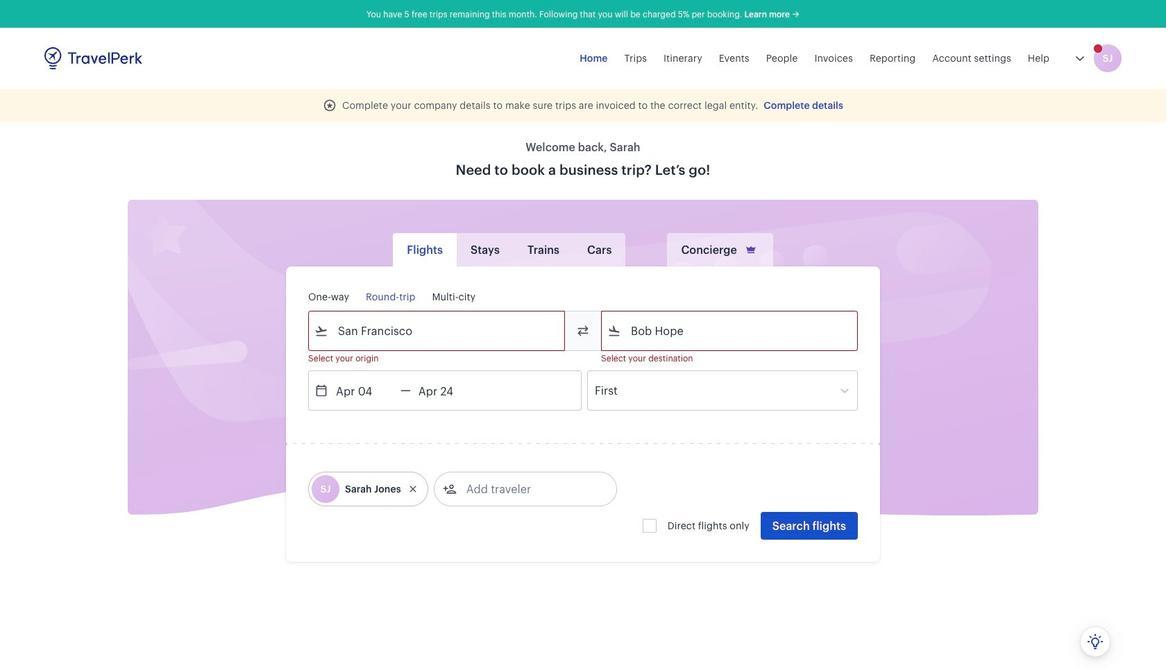 Task type: vqa. For each thing, say whether or not it's contained in the screenshot.
"From" Search Box
yes



Task type: describe. For each thing, give the bounding box(es) containing it.
To search field
[[621, 320, 839, 342]]

Depart text field
[[328, 371, 401, 410]]

Return text field
[[411, 371, 483, 410]]

From search field
[[328, 320, 546, 342]]



Task type: locate. For each thing, give the bounding box(es) containing it.
Add traveler search field
[[457, 478, 601, 501]]



